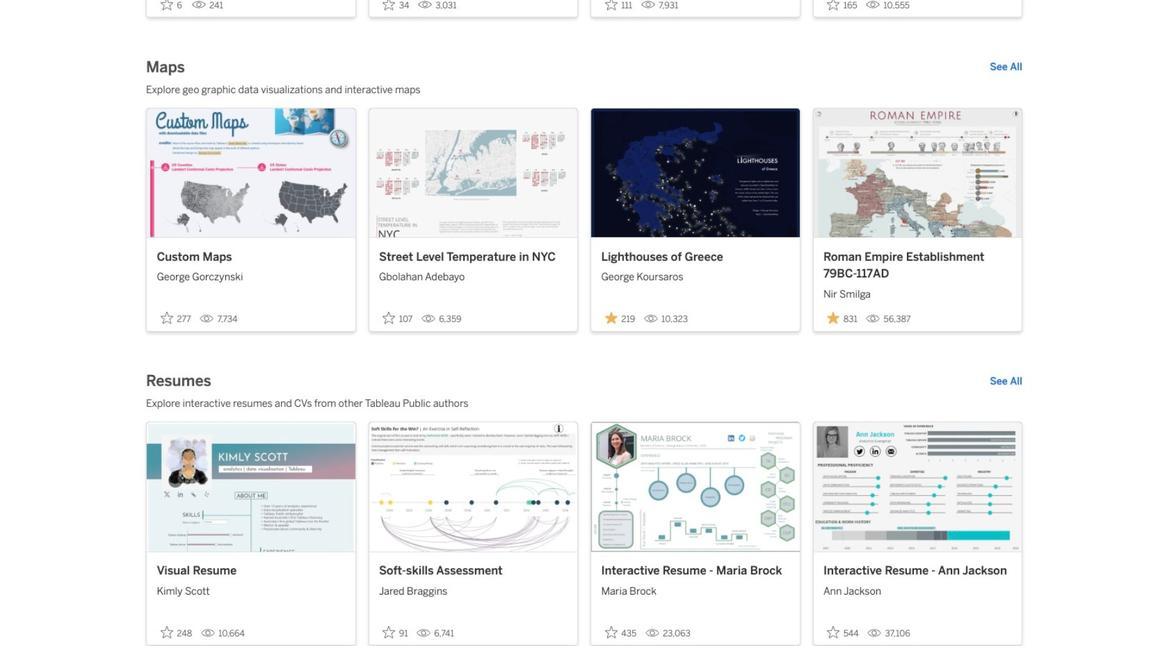 Task type: locate. For each thing, give the bounding box(es) containing it.
see all maps element
[[990, 60, 1023, 75]]

1 remove favorite button from the left
[[601, 308, 639, 328]]

maps heading
[[146, 57, 185, 77]]

0 horizontal spatial remove favorite image
[[605, 312, 618, 324]]

1 horizontal spatial remove favorite image
[[827, 312, 840, 324]]

add favorite image
[[161, 0, 173, 10], [383, 0, 395, 10], [161, 312, 173, 324], [605, 626, 618, 639], [827, 626, 840, 639]]

0 horizontal spatial remove favorite button
[[601, 308, 639, 328]]

Add Favorite button
[[157, 0, 187, 14], [379, 0, 413, 14], [601, 0, 636, 14], [824, 0, 861, 14], [157, 308, 195, 328], [379, 308, 417, 328], [157, 622, 196, 643], [379, 622, 412, 643], [601, 622, 640, 643], [824, 622, 863, 643]]

remove favorite image
[[605, 312, 618, 324], [827, 312, 840, 324]]

add favorite image
[[605, 0, 618, 10], [827, 0, 840, 10], [383, 312, 395, 324], [161, 626, 173, 639], [383, 626, 395, 639]]

explore geo graphic data visualizations and interactive maps element
[[146, 82, 1023, 97]]

explore interactive resumes and cvs from other tableau public authors element
[[146, 397, 1023, 412]]

1 horizontal spatial remove favorite button
[[824, 308, 861, 328]]

2 remove favorite button from the left
[[824, 308, 861, 328]]

workbook thumbnail image
[[147, 108, 355, 237], [369, 108, 577, 237], [591, 108, 800, 237], [814, 108, 1022, 237], [147, 422, 355, 552], [369, 422, 577, 552], [591, 422, 800, 552], [814, 422, 1022, 552]]

Remove Favorite button
[[601, 308, 639, 328], [824, 308, 861, 328]]

resumes heading
[[146, 372, 211, 392]]

2 remove favorite image from the left
[[827, 312, 840, 324]]



Task type: vqa. For each thing, say whether or not it's contained in the screenshot.
Add Favorite image
yes



Task type: describe. For each thing, give the bounding box(es) containing it.
1 remove favorite image from the left
[[605, 312, 618, 324]]

see all resumes element
[[990, 374, 1023, 389]]



